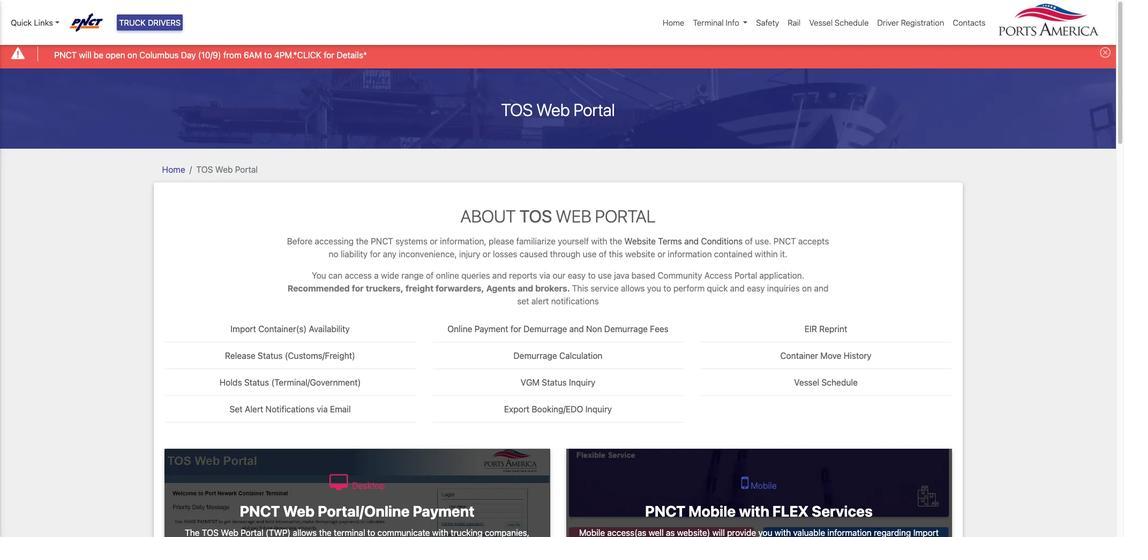 Task type: vqa. For each thing, say whether or not it's contained in the screenshot.
the bottom the Vessel Schedule
yes



Task type: describe. For each thing, give the bounding box(es) containing it.
2 the from the left
[[610, 237, 622, 246]]

and right quick
[[730, 284, 745, 294]]

holds
[[219, 378, 242, 388]]

release status (customs/freight)
[[225, 351, 355, 361]]

0 vertical spatial with
[[591, 237, 607, 246]]

caused
[[520, 250, 548, 259]]

driver
[[877, 18, 899, 27]]

1 horizontal spatial with
[[739, 503, 769, 521]]

availability
[[309, 325, 350, 334]]

2 horizontal spatial of
[[745, 237, 753, 246]]

contained
[[714, 250, 753, 259]]

1 vertical spatial home link
[[162, 165, 185, 174]]

reprint
[[819, 325, 847, 334]]

0 horizontal spatial or
[[430, 237, 438, 246]]

4pm.*click
[[274, 50, 321, 60]]

flex
[[773, 503, 809, 521]]

1 horizontal spatial or
[[483, 250, 491, 259]]

open
[[106, 50, 125, 60]]

close image
[[1100, 47, 1111, 58]]

easy inside you can access a wide range of online queries and reports via our easy to use java based community access portal application. recommended for truckers, freight forwarders, agents and brokers.
[[568, 271, 586, 281]]

day
[[181, 50, 196, 60]]

export booking/edo inquiry
[[504, 405, 612, 415]]

to inside you can access a wide range of online queries and reports via our easy to use java based community access portal application. recommended for truckers, freight forwarders, agents and brokers.
[[588, 271, 596, 281]]

of use. pnct accepts no liability for any inconvenience, injury or losses caused through use of this website or information contained within it.
[[329, 237, 829, 259]]

application.
[[759, 271, 804, 281]]

pnct will be open on columbus day (10/9) from 6am to 4pm.*click for details* link
[[54, 49, 367, 61]]

columbus
[[139, 50, 179, 60]]

on inside this service allows you to perform quick and easy inquiries on and set alert notifications
[[802, 284, 812, 294]]

perform
[[673, 284, 705, 294]]

(10/9)
[[198, 50, 221, 60]]

pnct for portal/online
[[240, 503, 280, 521]]

notifications
[[265, 405, 314, 415]]

you can access a wide range of online queries and reports via our easy to use java based community access portal application. recommended for truckers, freight forwarders, agents and brokers.
[[288, 271, 804, 294]]

use.
[[755, 237, 771, 246]]

use inside you can access a wide range of online queries and reports via our easy to use java based community access portal application. recommended for truckers, freight forwarders, agents and brokers.
[[598, 271, 612, 281]]

links
[[34, 18, 53, 27]]

before accessing the pnct systems or information, please familiarize yourself with the website terms and conditions
[[287, 237, 743, 246]]

within
[[755, 250, 778, 259]]

quick links link
[[11, 17, 59, 29]]

drivers
[[148, 18, 181, 27]]

please
[[489, 237, 514, 246]]

and right inquiries
[[814, 284, 829, 294]]

2 horizontal spatial or
[[658, 250, 666, 259]]

via inside you can access a wide range of online queries and reports via our easy to use java based community access portal application. recommended for truckers, freight forwarders, agents and brokers.
[[539, 271, 550, 281]]

container move history
[[780, 351, 872, 361]]

truck drivers
[[119, 18, 181, 27]]

demurrage right non
[[604, 325, 648, 334]]

1 vertical spatial schedule
[[822, 378, 858, 388]]

of inside you can access a wide range of online queries and reports via our easy to use java based community access portal application. recommended for truckers, freight forwarders, agents and brokers.
[[426, 271, 434, 281]]

email
[[330, 405, 351, 415]]

demurrage down alert
[[524, 325, 567, 334]]

1 vertical spatial tos
[[196, 165, 213, 174]]

systems
[[395, 237, 428, 246]]

access
[[704, 271, 732, 281]]

demurrage calculation
[[514, 351, 603, 361]]

forwarders,
[[436, 284, 484, 294]]

holds status (terminal/government)
[[219, 378, 361, 388]]

pnct mobile with flex services
[[645, 503, 873, 521]]

(customs/freight)
[[285, 351, 355, 361]]

access
[[345, 271, 372, 281]]

release
[[225, 351, 255, 361]]

notifications
[[551, 297, 599, 306]]

reports
[[509, 271, 537, 281]]

liability
[[341, 250, 368, 259]]

to inside this service allows you to perform quick and easy inquiries on and set alert notifications
[[663, 284, 671, 294]]

this
[[609, 250, 623, 259]]

to inside pnct will be open on columbus day (10/9) from 6am to 4pm.*click for details* 'link'
[[264, 50, 272, 60]]

will
[[79, 50, 91, 60]]

calculation
[[559, 351, 603, 361]]

1 horizontal spatial home
[[663, 18, 684, 27]]

inquiries
[[767, 284, 800, 294]]

brokers.
[[535, 284, 570, 294]]

online
[[436, 271, 459, 281]]

1 the from the left
[[356, 237, 368, 246]]

community
[[658, 271, 702, 281]]

be
[[94, 50, 103, 60]]

this
[[572, 284, 588, 294]]

easy inside this service allows you to perform quick and easy inquiries on and set alert notifications
[[747, 284, 765, 294]]

use inside of use. pnct accepts no liability for any inconvenience, injury or losses caused through use of this website or information contained within it.
[[583, 250, 597, 259]]

about
[[460, 206, 516, 226]]

container
[[780, 351, 818, 361]]

recommended
[[288, 284, 350, 294]]

you
[[312, 271, 326, 281]]

safety link
[[752, 12, 783, 33]]

driver registration
[[877, 18, 944, 27]]

2 vertical spatial tos
[[520, 206, 552, 226]]

1 vertical spatial vessel
[[794, 378, 819, 388]]

1 vertical spatial vessel schedule
[[794, 378, 858, 388]]

freight
[[405, 284, 434, 294]]

you
[[647, 284, 661, 294]]

quick links
[[11, 18, 53, 27]]

1 vertical spatial home
[[162, 165, 185, 174]]

java
[[614, 271, 629, 281]]

0 vertical spatial tos
[[501, 99, 533, 120]]

set alert notifications via email
[[230, 405, 351, 415]]

for inside of use. pnct accepts no liability for any inconvenience, injury or losses caused through use of this website or information contained within it.
[[370, 250, 381, 259]]

pnct inside of use. pnct accepts no liability for any inconvenience, injury or losses caused through use of this website or information contained within it.
[[774, 237, 796, 246]]

allows
[[621, 284, 645, 294]]



Task type: locate. For each thing, give the bounding box(es) containing it.
website
[[624, 237, 656, 246]]

move
[[820, 351, 841, 361]]

use up the service
[[598, 271, 612, 281]]

or right injury
[[483, 250, 491, 259]]

no
[[329, 250, 338, 259]]

1 vertical spatial on
[[802, 284, 812, 294]]

0 vertical spatial vessel schedule
[[809, 18, 869, 27]]

or down terms
[[658, 250, 666, 259]]

0 vertical spatial tos web portal
[[501, 99, 615, 120]]

0 vertical spatial schedule
[[835, 18, 869, 27]]

0 horizontal spatial home
[[162, 165, 185, 174]]

status for holds
[[244, 378, 269, 388]]

wide
[[381, 271, 399, 281]]

0 horizontal spatial with
[[591, 237, 607, 246]]

and up set
[[518, 284, 533, 294]]

0 vertical spatial home
[[663, 18, 684, 27]]

easy up this on the right
[[568, 271, 586, 281]]

the up liability
[[356, 237, 368, 246]]

easy left inquiries
[[747, 284, 765, 294]]

inquiry right booking/edo at the bottom of the page
[[585, 405, 612, 415]]

container(s)
[[258, 325, 307, 334]]

to right "you"
[[663, 284, 671, 294]]

online
[[447, 325, 472, 334]]

schedule left the driver on the right
[[835, 18, 869, 27]]

1 horizontal spatial of
[[599, 250, 607, 259]]

status right vgm
[[542, 378, 567, 388]]

1 vertical spatial mobile
[[689, 503, 736, 521]]

from
[[223, 50, 241, 60]]

booking/edo
[[532, 405, 583, 415]]

injury
[[459, 250, 480, 259]]

service
[[591, 284, 619, 294]]

pnct will be open on columbus day (10/9) from 6am to 4pm.*click for details* alert
[[0, 39, 1116, 68]]

use
[[583, 250, 597, 259], [598, 271, 612, 281]]

1 horizontal spatial on
[[802, 284, 812, 294]]

or up inconvenience,
[[430, 237, 438, 246]]

safety
[[756, 18, 779, 27]]

portal
[[574, 99, 615, 120], [235, 165, 258, 174], [595, 206, 656, 226], [735, 271, 757, 281]]

conditions
[[701, 237, 743, 246]]

1 horizontal spatial tos web portal
[[501, 99, 615, 120]]

vgm
[[521, 378, 540, 388]]

on inside pnct will be open on columbus day (10/9) from 6am to 4pm.*click for details* 'link'
[[127, 50, 137, 60]]

1 vertical spatial with
[[739, 503, 769, 521]]

and up information
[[684, 237, 699, 246]]

0 vertical spatial home link
[[658, 12, 689, 33]]

demurrage up vgm
[[514, 351, 557, 361]]

1 vertical spatial payment
[[413, 503, 474, 521]]

can
[[328, 271, 342, 281]]

inconvenience,
[[399, 250, 457, 259]]

online payment for demurrage and non demurrage fees
[[447, 325, 669, 334]]

1 vertical spatial of
[[599, 250, 607, 259]]

on right inquiries
[[802, 284, 812, 294]]

and
[[684, 237, 699, 246], [492, 271, 507, 281], [518, 284, 533, 294], [730, 284, 745, 294], [814, 284, 829, 294], [569, 325, 584, 334]]

truck
[[119, 18, 146, 27]]

payment
[[475, 325, 508, 334], [413, 503, 474, 521]]

status
[[258, 351, 283, 361], [244, 378, 269, 388], [542, 378, 567, 388]]

0 vertical spatial on
[[127, 50, 137, 60]]

1 horizontal spatial home link
[[658, 12, 689, 33]]

before
[[287, 237, 312, 246]]

non
[[586, 325, 602, 334]]

vessel schedule down container move history
[[794, 378, 858, 388]]

and up 'agents'
[[492, 271, 507, 281]]

alert
[[531, 297, 549, 306]]

rail link
[[783, 12, 805, 33]]

for inside 'link'
[[324, 50, 334, 60]]

on right open
[[127, 50, 137, 60]]

0 vertical spatial of
[[745, 237, 753, 246]]

set
[[230, 405, 243, 415]]

for down access
[[352, 284, 364, 294]]

for
[[324, 50, 334, 60], [370, 250, 381, 259], [352, 284, 364, 294], [511, 325, 521, 334]]

our
[[553, 271, 565, 281]]

with left flex
[[739, 503, 769, 521]]

home
[[663, 18, 684, 27], [162, 165, 185, 174]]

status for vgm
[[542, 378, 567, 388]]

1 horizontal spatial use
[[598, 271, 612, 281]]

0 horizontal spatial mobile
[[689, 503, 736, 521]]

registration
[[901, 18, 944, 27]]

1 vertical spatial via
[[317, 405, 328, 415]]

services
[[812, 503, 873, 521]]

vessel right rail
[[809, 18, 833, 27]]

on
[[127, 50, 137, 60], [802, 284, 812, 294]]

6am
[[244, 50, 262, 60]]

1 horizontal spatial easy
[[747, 284, 765, 294]]

vessel schedule
[[809, 18, 869, 27], [794, 378, 858, 388]]

0 vertical spatial to
[[264, 50, 272, 60]]

pnct for be
[[54, 50, 77, 60]]

a
[[374, 271, 379, 281]]

contacts
[[953, 18, 986, 27]]

vessel
[[809, 18, 833, 27], [794, 378, 819, 388]]

losses
[[493, 250, 517, 259]]

via left our
[[539, 271, 550, 281]]

status right holds
[[244, 378, 269, 388]]

1 horizontal spatial mobile
[[751, 482, 777, 491]]

export
[[504, 405, 530, 415]]

alert
[[245, 405, 263, 415]]

familiarize
[[516, 237, 556, 246]]

1 horizontal spatial via
[[539, 271, 550, 281]]

pnct for with
[[645, 503, 685, 521]]

schedule down the move
[[822, 378, 858, 388]]

1 vertical spatial tos web portal
[[196, 165, 258, 174]]

it.
[[780, 250, 787, 259]]

pnct inside 'link'
[[54, 50, 77, 60]]

inquiry for export booking/edo inquiry
[[585, 405, 612, 415]]

driver registration link
[[873, 12, 949, 33]]

of
[[745, 237, 753, 246], [599, 250, 607, 259], [426, 271, 434, 281]]

status for release
[[258, 351, 283, 361]]

import container(s) availability
[[231, 325, 350, 334]]

fees
[[650, 325, 669, 334]]

2 horizontal spatial to
[[663, 284, 671, 294]]

0 vertical spatial via
[[539, 271, 550, 281]]

inquiry down calculation
[[569, 378, 595, 388]]

information,
[[440, 237, 486, 246]]

accepts
[[798, 237, 829, 246]]

0 vertical spatial mobile
[[751, 482, 777, 491]]

vessel down "container"
[[794, 378, 819, 388]]

1 vertical spatial inquiry
[[585, 405, 612, 415]]

this service allows you to perform quick and easy inquiries on and set alert notifications
[[517, 284, 829, 306]]

0 horizontal spatial use
[[583, 250, 597, 259]]

terminal info
[[693, 18, 739, 27]]

1 horizontal spatial the
[[610, 237, 622, 246]]

website terms and conditions link
[[624, 237, 743, 246]]

terminal info link
[[689, 12, 752, 33]]

1 vertical spatial to
[[588, 271, 596, 281]]

0 horizontal spatial of
[[426, 271, 434, 281]]

any
[[383, 250, 397, 259]]

0 horizontal spatial on
[[127, 50, 137, 60]]

import
[[231, 325, 256, 334]]

0 horizontal spatial easy
[[568, 271, 586, 281]]

2 vertical spatial of
[[426, 271, 434, 281]]

for down set
[[511, 325, 521, 334]]

portal inside you can access a wide range of online queries and reports via our easy to use java based community access portal application. recommended for truckers, freight forwarders, agents and brokers.
[[735, 271, 757, 281]]

to up this on the right
[[588, 271, 596, 281]]

eir reprint
[[805, 325, 847, 334]]

1 horizontal spatial to
[[588, 271, 596, 281]]

status down container(s)
[[258, 351, 283, 361]]

1 vertical spatial easy
[[747, 284, 765, 294]]

vessel schedule right rail
[[809, 18, 869, 27]]

for inside you can access a wide range of online queries and reports via our easy to use java based community access portal application. recommended for truckers, freight forwarders, agents and brokers.
[[352, 284, 364, 294]]

set
[[517, 297, 529, 306]]

website
[[625, 250, 655, 259]]

0 horizontal spatial via
[[317, 405, 328, 415]]

0 horizontal spatial the
[[356, 237, 368, 246]]

via
[[539, 271, 550, 281], [317, 405, 328, 415]]

with right yourself
[[591, 237, 607, 246]]

of up freight
[[426, 271, 434, 281]]

0 horizontal spatial to
[[264, 50, 272, 60]]

accessing
[[315, 237, 354, 246]]

1 vertical spatial use
[[598, 271, 612, 281]]

for left details*
[[324, 50, 334, 60]]

rail
[[788, 18, 801, 27]]

quick
[[11, 18, 32, 27]]

pnct web portal/online payment
[[240, 503, 474, 521]]

0 vertical spatial vessel
[[809, 18, 833, 27]]

0 vertical spatial use
[[583, 250, 597, 259]]

contacts link
[[949, 12, 990, 33]]

inquiry for vgm status inquiry
[[569, 378, 595, 388]]

0 vertical spatial inquiry
[[569, 378, 595, 388]]

inquiry
[[569, 378, 595, 388], [585, 405, 612, 415]]

eir
[[805, 325, 817, 334]]

range
[[401, 271, 424, 281]]

history
[[844, 351, 872, 361]]

details*
[[337, 50, 367, 60]]

terms
[[658, 237, 682, 246]]

info
[[726, 18, 739, 27]]

and left non
[[569, 325, 584, 334]]

easy
[[568, 271, 586, 281], [747, 284, 765, 294]]

2 vertical spatial to
[[663, 284, 671, 294]]

use down yourself
[[583, 250, 597, 259]]

truckers,
[[366, 284, 403, 294]]

queries
[[461, 271, 490, 281]]

the up this
[[610, 237, 622, 246]]

0 vertical spatial payment
[[475, 325, 508, 334]]

information
[[668, 250, 712, 259]]

pnct
[[54, 50, 77, 60], [371, 237, 393, 246], [774, 237, 796, 246], [240, 503, 280, 521], [645, 503, 685, 521]]

the
[[356, 237, 368, 246], [610, 237, 622, 246]]

to
[[264, 50, 272, 60], [588, 271, 596, 281], [663, 284, 671, 294]]

to right 6am
[[264, 50, 272, 60]]

for left the any
[[370, 250, 381, 259]]

0 vertical spatial easy
[[568, 271, 586, 281]]

of left 'use.'
[[745, 237, 753, 246]]

via left email on the left
[[317, 405, 328, 415]]

(terminal/government)
[[271, 378, 361, 388]]

0 horizontal spatial home link
[[162, 165, 185, 174]]

0 horizontal spatial tos web portal
[[196, 165, 258, 174]]

of left this
[[599, 250, 607, 259]]



